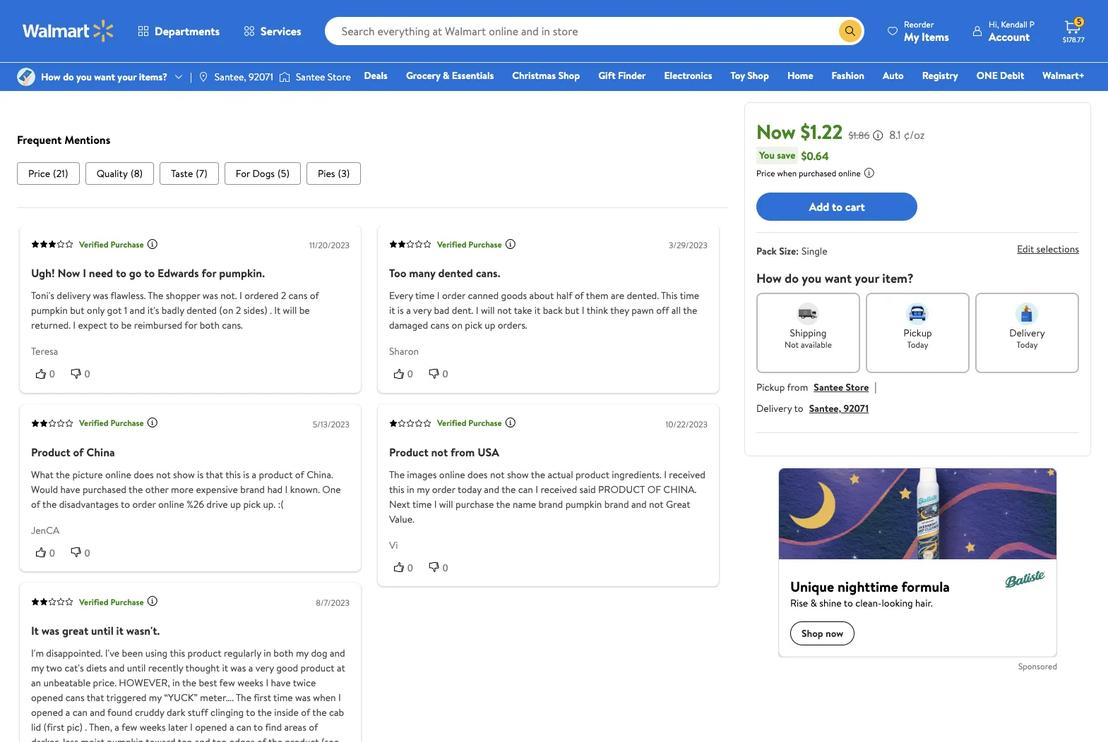 Task type: locate. For each thing, give the bounding box(es) containing it.
the inside i'm disappointed.  i've been using this product regularly in both my dog and my two cat's diets and until recently thought it was a very good product at an unbeatable price.  however, in the best few weeks i have twice opened cans that triggered my "yuck" meter…. the first time was when i opened a can and found cruddy dark stuff clinging to the inside of the cab lid (first pic) .  then, a few weeks later i opened  a can to find areas of darker, less moist pumpkin toward top and top edges of the produc
[[236, 691, 251, 706]]

edit selections button
[[1017, 242, 1079, 257]]

that inside i'm disappointed.  i've been using this product regularly in both my dog and my two cat's diets and until recently thought it was a very good product at an unbeatable price.  however, in the best few weeks i have twice opened cans that triggered my "yuck" meter…. the first time was when i opened a can and found cruddy dark stuff clinging to the inside of the cab lid (first pic) .  then, a few weeks later i opened  a can to find areas of darker, less moist pumpkin toward top and top edges of the produc
[[87, 691, 104, 706]]

go
[[129, 266, 142, 281]]

0 vertical spatial dented
[[438, 266, 473, 281]]

1 horizontal spatial for
[[202, 266, 216, 281]]

the
[[148, 289, 163, 303], [389, 468, 405, 482], [236, 691, 251, 706]]

cans inside every time i order canned goods about half of them are dented. this time it is a very bad dent. i will not take it back but i think they pawn off all the damaged cans on pick up orders.
[[430, 319, 449, 333]]

92071 down santee store 'button'
[[844, 402, 869, 416]]

and inside toni's delivery was flawless.  the shopper was not. i ordered 2 cans of pumpkin but only got 1 and it's badly dented (on 2 sides) . it will be returned. i expect to be reimbursed for both cans.
[[130, 304, 145, 318]]

1 horizontal spatial |
[[875, 379, 877, 395]]

fashion
[[832, 69, 864, 83]]

intent image for delivery image
[[1016, 303, 1038, 326]]

be
[[299, 304, 310, 318], [121, 319, 132, 333]]

dogs
[[252, 167, 275, 181]]

from inside the pickup from santee store | delivery to santee, 92071
[[787, 381, 808, 395]]

wasn't.
[[126, 624, 160, 639]]

now up 'you'
[[756, 118, 796, 145]]

1 vertical spatial cans.
[[222, 319, 243, 333]]

. right sides)
[[270, 304, 272, 318]]

product for product not from usa
[[389, 445, 428, 460]]

brand down product
[[604, 498, 629, 512]]

1 horizontal spatial have
[[271, 677, 291, 691]]

learn more about strikethrough prices image
[[872, 130, 884, 141]]

product
[[259, 468, 293, 482], [576, 468, 609, 482], [188, 647, 221, 661], [301, 662, 334, 676]]

verified up it was great until it wasn't. at the left of the page
[[79, 596, 108, 608]]

0 horizontal spatial pickup
[[756, 381, 785, 395]]

1 horizontal spatial that
[[206, 468, 223, 482]]

i up bad
[[437, 289, 440, 303]]

2 vertical spatial order
[[132, 498, 156, 512]]

today for pickup
[[907, 339, 928, 351]]

2 horizontal spatial the
[[389, 468, 405, 482]]

it inside toni's delivery was flawless.  the shopper was not. i ordered 2 cans of pumpkin but only got 1 and it's badly dented (on 2 sides) . it will be returned. i expect to be reimbursed for both cans.
[[274, 304, 281, 318]]

to right go on the left
[[144, 266, 155, 281]]

until up the i've
[[91, 624, 114, 639]]

shop right toy
[[747, 69, 769, 83]]

said
[[579, 483, 596, 497]]

jenca
[[31, 524, 59, 538]]

2 vertical spatial pumpkin
[[107, 736, 143, 743]]

time right the next
[[412, 498, 432, 512]]

but
[[70, 304, 84, 318], [565, 304, 579, 318]]

finder
[[618, 69, 646, 83]]

store up the santee, 92071 button
[[846, 381, 869, 395]]

it
[[274, 304, 281, 318], [31, 624, 39, 639]]

services
[[261, 23, 301, 39]]

verified purchase information image
[[147, 417, 158, 429]]

to left go on the left
[[116, 266, 126, 281]]

2 today from the left
[[1017, 339, 1038, 351]]

verified up need
[[79, 239, 108, 251]]

purchase up too many dented cans.
[[468, 239, 502, 251]]

dented.
[[627, 289, 659, 303]]

cat's
[[65, 662, 84, 676]]

1 horizontal spatial pick
[[465, 319, 482, 333]]

however,
[[119, 677, 170, 691]]

(21)
[[53, 167, 68, 181]]

0 horizontal spatial pick
[[243, 498, 261, 512]]

quality (8)
[[96, 167, 143, 181]]

darker,
[[31, 736, 60, 743]]

great
[[62, 624, 88, 639]]

up inside every time i order canned goods about half of them are dented. this time it is a very bad dent. i will not take it back but i think they pawn off all the damaged cans on pick up orders.
[[485, 319, 495, 333]]

both inside i'm disappointed.  i've been using this product regularly in both my dog and my two cat's diets and until recently thought it was a very good product at an unbeatable price.  however, in the best few weeks i have twice opened cans that triggered my "yuck" meter…. the first time was when i opened a can and found cruddy dark stuff clinging to the inside of the cab lid (first pic) .  then, a few weeks later i opened  a can to find areas of darker, less moist pumpkin toward top and top edges of the produc
[[274, 647, 293, 661]]

size
[[779, 244, 796, 258]]

gift finder link
[[592, 68, 652, 83]]

opened down stuff
[[195, 721, 227, 735]]

verified purchase up too many dented cans.
[[437, 239, 502, 251]]

1 horizontal spatial santee,
[[809, 402, 841, 416]]

0 vertical spatial purchased
[[799, 167, 836, 179]]

walmart+
[[1043, 69, 1085, 83]]

0 vertical spatial want
[[94, 70, 115, 84]]

1 vertical spatial it
[[31, 624, 39, 639]]

0 vertical spatial when
[[777, 167, 797, 179]]

for right edwards
[[202, 266, 216, 281]]

2 horizontal spatial brand
[[604, 498, 629, 512]]

can up the name at the left of the page
[[518, 483, 533, 497]]

have
[[60, 483, 80, 497], [271, 677, 291, 691]]

was down twice
[[295, 691, 311, 706]]

0 vertical spatial few
[[219, 677, 235, 691]]

(7)
[[196, 167, 207, 181]]

0 vertical spatial pickup
[[903, 326, 932, 340]]

0 vertical spatial the
[[148, 289, 163, 303]]

product up what
[[31, 445, 70, 460]]

order down other
[[132, 498, 156, 512]]

0 horizontal spatial when
[[313, 691, 336, 706]]

from down not
[[787, 381, 808, 395]]

have inside i'm disappointed.  i've been using this product regularly in both my dog and my two cat's diets and until recently thought it was a very good product at an unbeatable price.  however, in the best few weeks i have twice opened cans that triggered my "yuck" meter…. the first time was when i opened a can and found cruddy dark stuff clinging to the inside of the cab lid (first pic) .  then, a few weeks later i opened  a can to find areas of darker, less moist pumpkin toward top and top edges of the produc
[[271, 677, 291, 691]]

1 horizontal spatial received
[[669, 468, 706, 482]]

1 vertical spatial very
[[255, 662, 274, 676]]

verified purchase for from
[[437, 418, 502, 430]]

verified purchase up it was great until it wasn't. at the left of the page
[[79, 596, 144, 608]]

show inside the what the picture online does not show is that this is a product of china. would have purchased the other more expensive brand had i known. one of the disadvantages to order online %26 drive up pick up. :(
[[173, 468, 195, 482]]

1 horizontal spatial few
[[219, 677, 235, 691]]

0 vertical spatial 2
[[281, 289, 286, 303]]

0 horizontal spatial purchased
[[83, 483, 126, 497]]

product not from usa
[[389, 445, 499, 460]]

0 vertical spatial cans
[[289, 289, 308, 303]]

product inside the images online does not show the actual product ingredients. i received this in my order today and the can i received said product of china. next time i will purchase the name brand pumpkin brand and not great value.
[[576, 468, 609, 482]]

2 vertical spatial cans
[[65, 691, 84, 706]]

both inside toni's delivery was flawless.  the shopper was not. i ordered 2 cans of pumpkin but only got 1 and it's badly dented (on 2 sides) . it will be returned. i expect to be reimbursed for both cans.
[[200, 319, 220, 333]]

0 horizontal spatial dented
[[187, 304, 217, 318]]

purchase up usa
[[468, 418, 502, 430]]

0 horizontal spatial do
[[63, 70, 74, 84]]

show up the name at the left of the page
[[507, 468, 529, 482]]

verified up product not from usa
[[437, 418, 466, 430]]

ugh!  now i need to go to edwards for pumpkin.
[[31, 266, 265, 281]]

price for price when purchased online
[[756, 167, 775, 179]]

not.
[[221, 289, 237, 303]]

0 vertical spatial santee
[[296, 70, 325, 84]]

1 horizontal spatial santee
[[814, 381, 843, 395]]

2 horizontal spatial pumpkin
[[565, 498, 602, 512]]

1 vertical spatial santee,
[[809, 402, 841, 416]]

0 horizontal spatial top
[[178, 736, 192, 743]]

but down "half"
[[565, 304, 579, 318]]

of down 11/20/2023
[[310, 289, 319, 303]]

0 vertical spatial do
[[63, 70, 74, 84]]

0 horizontal spatial this
[[170, 647, 185, 661]]

santee store
[[296, 70, 351, 84]]

until inside i'm disappointed.  i've been using this product regularly in both my dog and my two cat's diets and until recently thought it was a very good product at an unbeatable price.  however, in the best few weeks i have twice opened cans that triggered my "yuck" meter…. the first time was when i opened a can and found cruddy dark stuff clinging to the inside of the cab lid (first pic) .  then, a few weeks later i opened  a can to find areas of darker, less moist pumpkin toward top and top edges of the produc
[[127, 662, 146, 676]]

verified purchase up need
[[79, 239, 144, 251]]

1 vertical spatial in
[[264, 647, 271, 661]]

account
[[989, 29, 1030, 44]]

order
[[442, 289, 465, 303], [432, 483, 455, 497], [132, 498, 156, 512]]

1 shop from the left
[[558, 69, 580, 83]]

show inside the images online does not show the actual product ingredients. i received this in my order today and the can i received said product of china. next time i will purchase the name brand pumpkin brand and not great value.
[[507, 468, 529, 482]]

cans inside i'm disappointed.  i've been using this product regularly in both my dog and my two cat's diets and until recently thought it was a very good product at an unbeatable price.  however, in the best few weeks i have twice opened cans that triggered my "yuck" meter…. the first time was when i opened a can and found cruddy dark stuff clinging to the inside of the cab lid (first pic) .  then, a few weeks later i opened  a can to find areas of darker, less moist pumpkin toward top and top edges of the produc
[[65, 691, 84, 706]]

brand left 'had' at bottom
[[240, 483, 265, 497]]

of
[[310, 289, 319, 303], [575, 289, 584, 303], [73, 445, 84, 460], [295, 468, 304, 482], [31, 498, 40, 512], [301, 706, 310, 720], [309, 721, 318, 735], [257, 736, 266, 743]]

when up 'cab'
[[313, 691, 336, 706]]

2 list item from the left
[[85, 163, 154, 185]]

&
[[443, 69, 450, 83]]

time up all
[[680, 289, 699, 303]]

pumpkin up returned.
[[31, 304, 68, 318]]

verified purchase information image
[[147, 238, 158, 250], [505, 238, 516, 250], [505, 417, 516, 429], [147, 596, 158, 608]]

1 horizontal spatial it
[[274, 304, 281, 318]]

is inside every time i order canned goods about half of them are dented. this time it is a very bad dent. i will not take it back but i think they pawn off all the damaged cans on pick up orders.
[[398, 304, 404, 318]]

1 does from the left
[[134, 468, 154, 482]]

0 horizontal spatial that
[[87, 691, 104, 706]]

i up first
[[266, 677, 269, 691]]

cab
[[329, 706, 344, 720]]

1 list item from the left
[[17, 163, 80, 185]]

1 horizontal spatial is
[[243, 468, 249, 482]]

1 vertical spatial that
[[87, 691, 104, 706]]

lid
[[31, 721, 41, 735]]

but down delivery
[[70, 304, 84, 318]]

0 horizontal spatial 2
[[236, 304, 241, 318]]

and up then,
[[90, 706, 105, 720]]

not inside every time i order canned goods about half of them are dented. this time it is a very bad dent. i will not take it back but i think they pawn off all the damaged cans on pick up orders.
[[497, 304, 512, 318]]

pies (3)
[[318, 167, 350, 181]]

0 horizontal spatial today
[[907, 339, 928, 351]]

pumpkin.
[[219, 266, 265, 281]]

2 vertical spatial this
[[170, 647, 185, 661]]

cans inside toni's delivery was flawless.  the shopper was not. i ordered 2 cans of pumpkin but only got 1 and it's badly dented (on 2 sides) . it will be returned. i expect to be reimbursed for both cans.
[[289, 289, 308, 303]]

0 horizontal spatial pumpkin
[[31, 304, 68, 318]]

teresa
[[31, 345, 58, 359]]

0 horizontal spatial santee
[[296, 70, 325, 84]]

that up "expensive"
[[206, 468, 223, 482]]

online up 'today'
[[439, 468, 465, 482]]

 image down 'walmart' image
[[17, 68, 35, 86]]

list item containing price
[[17, 163, 80, 185]]

be down 1
[[121, 319, 132, 333]]

do down pack size : single
[[785, 270, 799, 287]]

verified purchase information image for need
[[147, 238, 158, 250]]

received down actual
[[541, 483, 577, 497]]

verified up the china
[[79, 418, 108, 430]]

will left the purchase
[[439, 498, 453, 512]]

can inside the images online does not show the actual product ingredients. i received this in my order today and the can i received said product of china. next time i will purchase the name brand pumpkin brand and not great value.
[[518, 483, 533, 497]]

2 does from the left
[[468, 468, 488, 482]]

0 vertical spatial in
[[407, 483, 414, 497]]

does up 'today'
[[468, 468, 488, 482]]

want for items?
[[94, 70, 115, 84]]

not up other
[[156, 468, 171, 482]]

up right drive
[[230, 498, 241, 512]]

moist
[[81, 736, 104, 743]]

list item
[[17, 163, 80, 185], [85, 163, 154, 185], [160, 163, 219, 185], [224, 163, 301, 185], [306, 163, 361, 185]]

home
[[787, 69, 813, 83]]

price left (21)
[[28, 167, 50, 181]]

0 vertical spatial delivery
[[1009, 326, 1045, 340]]

. inside i'm disappointed.  i've been using this product regularly in both my dog and my two cat's diets and until recently thought it was a very good product at an unbeatable price.  however, in the best few weeks i have twice opened cans that triggered my "yuck" meter…. the first time was when i opened a can and found cruddy dark stuff clinging to the inside of the cab lid (first pic) .  then, a few weeks later i opened  a can to find areas of darker, less moist pumpkin toward top and top edges of the produc
[[85, 721, 87, 735]]

1 horizontal spatial pickup
[[903, 326, 932, 340]]

pumpkin inside the images online does not show the actual product ingredients. i received this in my order today and the can i received said product of china. next time i will purchase the name brand pumpkin brand and not great value.
[[565, 498, 602, 512]]

list item containing for dogs
[[224, 163, 301, 185]]

0 vertical spatial how
[[41, 70, 61, 84]]

your for item?
[[855, 270, 879, 287]]

1 horizontal spatial very
[[413, 304, 432, 318]]

one debit
[[977, 69, 1024, 83]]

0 vertical spatial be
[[299, 304, 310, 318]]

 image
[[17, 68, 35, 86], [198, 71, 209, 83]]

can
[[518, 483, 533, 497], [73, 706, 87, 720], [236, 721, 251, 735]]

list
[[17, 163, 727, 185]]

list item containing pies
[[306, 163, 361, 185]]

too
[[389, 266, 406, 281]]

up inside the what the picture online does not show is that this is a product of china. would have purchased the other more expensive brand had i known. one of the disadvantages to order online %26 drive up pick up. :(
[[230, 498, 241, 512]]

pickup inside the pickup from santee store | delivery to santee, 92071
[[756, 381, 785, 395]]

list item right (5)
[[306, 163, 361, 185]]

1 horizontal spatial this
[[225, 468, 241, 482]]

santee, down services dropdown button
[[215, 70, 246, 84]]

both down (on
[[200, 319, 220, 333]]

verified purchase
[[79, 239, 144, 251], [437, 239, 502, 251], [79, 418, 144, 430], [437, 418, 502, 430], [79, 596, 144, 608]]

1 but from the left
[[70, 304, 84, 318]]

add to cart button
[[756, 193, 918, 221]]

1 horizontal spatial show
[[507, 468, 529, 482]]

single
[[802, 244, 827, 258]]

1 vertical spatial do
[[785, 270, 799, 287]]

this up the next
[[389, 483, 404, 497]]

verified purchase for great
[[79, 596, 144, 608]]

and
[[130, 304, 145, 318], [484, 483, 499, 497], [631, 498, 647, 512], [330, 647, 345, 661], [109, 662, 125, 676], [90, 706, 105, 720], [195, 736, 210, 743]]

santee, down santee store 'button'
[[809, 402, 841, 416]]

of down would
[[31, 498, 40, 512]]

online down more
[[158, 498, 184, 512]]

to left cart
[[832, 199, 843, 215]]

not
[[785, 339, 799, 351]]

0 horizontal spatial cans.
[[222, 319, 243, 333]]

1 horizontal spatial from
[[787, 381, 808, 395]]

today down intent image for pickup
[[907, 339, 928, 351]]

1 vertical spatial pumpkin
[[565, 498, 602, 512]]

1 horizontal spatial can
[[236, 721, 251, 735]]

1 vertical spatial want
[[825, 270, 852, 287]]

next
[[389, 498, 410, 512]]

today inside pickup today
[[907, 339, 928, 351]]

walmart image
[[23, 20, 114, 42]]

every time i order canned goods about half of them are dented. this time it is a very bad dent. i will not take it back but i think they pawn off all the damaged cans on pick up orders.
[[389, 289, 699, 333]]

4 list item from the left
[[224, 163, 301, 185]]

of left the china
[[73, 445, 84, 460]]

kendall
[[1001, 18, 1028, 30]]

is
[[398, 304, 404, 318], [197, 468, 204, 482], [243, 468, 249, 482]]

one
[[322, 483, 341, 497]]

will down canned
[[481, 304, 495, 318]]

how
[[41, 70, 61, 84], [756, 270, 782, 287]]

i inside the what the picture online does not show is that this is a product of china. would have purchased the other more expensive brand had i known. one of the disadvantages to order online %26 drive up pick up. :(
[[285, 483, 288, 497]]

you down 'walmart' image
[[76, 70, 92, 84]]

pick
[[465, 319, 482, 333], [243, 498, 261, 512]]

92071 down services dropdown button
[[249, 70, 273, 84]]

1 vertical spatial dented
[[187, 304, 217, 318]]

dented right many
[[438, 266, 473, 281]]

of inside toni's delivery was flawless.  the shopper was not. i ordered 2 cans of pumpkin but only got 1 and it's badly dented (on 2 sides) . it will be returned. i expect to be reimbursed for both cans.
[[310, 289, 319, 303]]

how down pack
[[756, 270, 782, 287]]

1 horizontal spatial how
[[756, 270, 782, 287]]

0 horizontal spatial santee,
[[215, 70, 246, 84]]

8/7/2023
[[316, 597, 350, 609]]

3 list item from the left
[[160, 163, 219, 185]]

santee up the santee, 92071 button
[[814, 381, 843, 395]]

1 vertical spatial cans
[[430, 319, 449, 333]]

edwards
[[158, 266, 199, 281]]

but inside toni's delivery was flawless.  the shopper was not. i ordered 2 cans of pumpkin but only got 1 and it's badly dented (on 2 sides) . it will be returned. i expect to be reimbursed for both cans.
[[70, 304, 84, 318]]

2 show from the left
[[507, 468, 529, 482]]

santee down services
[[296, 70, 325, 84]]

0 horizontal spatial store
[[328, 70, 351, 84]]

cans
[[289, 289, 308, 303], [430, 319, 449, 333], [65, 691, 84, 706]]

verified purchase up usa
[[437, 418, 502, 430]]

pickup today
[[903, 326, 932, 351]]

1 horizontal spatial until
[[127, 662, 146, 676]]

items?
[[139, 70, 167, 84]]

1 horizontal spatial when
[[777, 167, 797, 179]]

0 vertical spatial from
[[787, 381, 808, 395]]

. right the pic)
[[85, 721, 87, 735]]

1 horizontal spatial .
[[270, 304, 272, 318]]

a inside every time i order canned goods about half of them are dented. this time it is a very bad dent. i will not take it back but i think they pawn off all the damaged cans on pick up orders.
[[406, 304, 411, 318]]

0 horizontal spatial will
[[283, 304, 297, 318]]

1 horizontal spatial purchased
[[799, 167, 836, 179]]

got
[[107, 304, 122, 318]]

it down ordered
[[274, 304, 281, 318]]

intent image for shipping image
[[797, 303, 820, 326]]

1 vertical spatial weeks
[[140, 721, 166, 735]]

weeks
[[237, 677, 263, 691], [140, 721, 166, 735]]

ugh!
[[31, 266, 55, 281]]

top left edges
[[212, 736, 227, 743]]

1 horizontal spatial product
[[389, 445, 428, 460]]

flawless.
[[111, 289, 146, 303]]

verified purchase up the china
[[79, 418, 144, 430]]

verified up too many dented cans.
[[437, 239, 466, 251]]

| inside the pickup from santee store | delivery to santee, 92071
[[875, 379, 877, 395]]

verified for dented
[[437, 239, 466, 251]]

1 show from the left
[[173, 468, 195, 482]]

meter….
[[200, 691, 234, 706]]

1 horizontal spatial today
[[1017, 339, 1038, 351]]

2 product from the left
[[389, 445, 428, 460]]

for inside toni's delivery was flawless.  the shopper was not. i ordered 2 cans of pumpkin but only got 1 and it's badly dented (on 2 sides) . it will be returned. i expect to be reimbursed for both cans.
[[185, 319, 197, 333]]

online left legal information icon
[[838, 167, 861, 179]]

legal information image
[[863, 167, 875, 179]]

that inside the what the picture online does not show is that this is a product of china. would have purchased the other more expensive brand had i known. one of the disadvantages to order online %26 drive up pick up. :(
[[206, 468, 223, 482]]

was down regularly
[[230, 662, 246, 676]]

5 $178.77
[[1063, 16, 1085, 44]]

very left the good
[[255, 662, 274, 676]]

time up inside
[[273, 691, 293, 706]]

want for item?
[[825, 270, 852, 287]]

1 horizontal spatial want
[[825, 270, 852, 287]]

to
[[832, 199, 843, 215], [116, 266, 126, 281], [144, 266, 155, 281], [109, 319, 119, 333], [794, 402, 803, 416], [121, 498, 130, 512], [246, 706, 255, 720], [254, 721, 263, 735]]

0 horizontal spatial  image
[[17, 68, 35, 86]]

the left images
[[389, 468, 405, 482]]

pic)
[[67, 721, 83, 735]]

0 horizontal spatial show
[[173, 468, 195, 482]]

would
[[31, 483, 58, 497]]

received
[[669, 468, 706, 482], [541, 483, 577, 497]]

santee, 92071
[[215, 70, 273, 84]]

. inside toni's delivery was flawless.  the shopper was not. i ordered 2 cans of pumpkin but only got 1 and it's badly dented (on 2 sides) . it will be returned. i expect to be reimbursed for both cans.
[[270, 304, 272, 318]]

 image
[[279, 70, 290, 84]]

0 horizontal spatial weeks
[[140, 721, 166, 735]]

many
[[409, 266, 435, 281]]

 image left santee, 92071
[[198, 71, 209, 83]]

opened up (first
[[31, 706, 63, 720]]

will inside the images online does not show the actual product ingredients. i received this in my order today and the can i received said product of china. next time i will purchase the name brand pumpkin brand and not great value.
[[439, 498, 453, 512]]

(5)
[[278, 167, 290, 181]]

purchase for china
[[110, 418, 144, 430]]

0 vertical spatial 92071
[[249, 70, 273, 84]]

today
[[907, 339, 928, 351], [1017, 339, 1038, 351]]

1 vertical spatial your
[[855, 270, 879, 287]]

delivery left the santee, 92071 button
[[756, 402, 792, 416]]

will inside toni's delivery was flawless.  the shopper was not. i ordered 2 cans of pumpkin but only got 1 and it's badly dented (on 2 sides) . it will be returned. i expect to be reimbursed for both cans.
[[283, 304, 297, 318]]

1 today from the left
[[907, 339, 928, 351]]

what the picture online does not show is that this is a product of china. would have purchased the other more expensive brand had i known. one of the disadvantages to order online %26 drive up pick up. :(
[[31, 468, 341, 512]]

2 shop from the left
[[747, 69, 769, 83]]

christmas shop link
[[506, 68, 586, 83]]

1 horizontal spatial shop
[[747, 69, 769, 83]]

i up 'cab'
[[338, 691, 341, 706]]

to inside the pickup from santee store | delivery to santee, 92071
[[794, 402, 803, 416]]

dented
[[438, 266, 473, 281], [187, 304, 217, 318]]

purchase for great
[[110, 596, 144, 608]]

1 vertical spatial for
[[185, 319, 197, 333]]

available
[[801, 339, 832, 351]]

2 vertical spatial can
[[236, 721, 251, 735]]

list item containing quality
[[85, 163, 154, 185]]

add
[[809, 199, 829, 215]]

0 horizontal spatial 92071
[[249, 70, 273, 84]]

of down 'find' at left bottom
[[257, 736, 266, 743]]

toni's delivery was flawless.  the shopper was not. i ordered 2 cans of pumpkin but only got 1 and it's badly dented (on 2 sides) . it will be returned. i expect to be reimbursed for both cans.
[[31, 289, 319, 333]]

0 vertical spatial have
[[60, 483, 80, 497]]

weeks up first
[[237, 677, 263, 691]]

opened
[[31, 691, 63, 706], [31, 706, 63, 720], [195, 721, 227, 735]]

few down the found
[[122, 721, 137, 735]]

today inside delivery today
[[1017, 339, 1038, 351]]

have inside the what the picture online does not show is that this is a product of china. would have purchased the other more expensive brand had i known. one of the disadvantages to order online %26 drive up pick up. :(
[[60, 483, 80, 497]]

0 vertical spatial both
[[200, 319, 220, 333]]

1 horizontal spatial does
[[468, 468, 488, 482]]

until
[[91, 624, 114, 639], [127, 662, 146, 676]]

not inside the what the picture online does not show is that this is a product of china. would have purchased the other more expensive brand had i known. one of the disadvantages to order online %26 drive up pick up. :(
[[156, 468, 171, 482]]

2 right (on
[[236, 304, 241, 318]]

5 list item from the left
[[306, 163, 361, 185]]

i right 'had' at bottom
[[285, 483, 288, 497]]

santee, inside the pickup from santee store | delivery to santee, 92071
[[809, 402, 841, 416]]

a inside the what the picture online does not show is that this is a product of china. would have purchased the other more expensive brand had i known. one of the disadvantages to order online %26 drive up pick up. :(
[[252, 468, 256, 482]]

1 product from the left
[[31, 445, 70, 460]]

0 vertical spatial very
[[413, 304, 432, 318]]

1 horizontal spatial top
[[212, 736, 227, 743]]

2 but from the left
[[565, 304, 579, 318]]

purchase left verified purchase information image
[[110, 418, 144, 430]]

1 horizontal spatial price
[[756, 167, 775, 179]]

for down shopper
[[185, 319, 197, 333]]

2 horizontal spatial can
[[518, 483, 533, 497]]

in up the next
[[407, 483, 414, 497]]

expect
[[78, 319, 107, 333]]



Task type: describe. For each thing, give the bounding box(es) containing it.
thought
[[185, 662, 220, 676]]

purchase for from
[[468, 418, 502, 430]]

time up bad
[[415, 289, 435, 303]]

the left other
[[129, 483, 143, 497]]

not down of
[[649, 498, 664, 512]]

areas
[[284, 721, 306, 735]]

i down images
[[434, 498, 437, 512]]

very inside i'm disappointed.  i've been using this product regularly in both my dog and my two cat's diets and until recently thought it was a very good product at an unbeatable price.  however, in the best few weeks i have twice opened cans that triggered my "yuck" meter…. the first time was when i opened a can and found cruddy dark stuff clinging to the inside of the cab lid (first pic) .  then, a few weeks later i opened  a can to find areas of darker, less moist pumpkin toward top and top edges of the produc
[[255, 662, 274, 676]]

an
[[31, 677, 41, 691]]

1 vertical spatial opened
[[31, 706, 63, 720]]

11/20/2023
[[309, 240, 350, 252]]

auto link
[[876, 68, 910, 83]]

it was great until it wasn't.
[[31, 624, 160, 639]]

0 vertical spatial cans.
[[476, 266, 500, 281]]

very inside every time i order canned goods about half of them are dented. this time it is a very bad dent. i will not take it back but i think they pawn off all the damaged cans on pick up orders.
[[413, 304, 432, 318]]

returned.
[[31, 319, 71, 333]]

up.
[[263, 498, 276, 512]]

order inside the what the picture online does not show is that this is a product of china. would have purchased the other more expensive brand had i known. one of the disadvantages to order online %26 drive up pick up. :(
[[132, 498, 156, 512]]

using
[[145, 647, 168, 661]]

purchase for dented
[[468, 239, 502, 251]]

but inside every time i order canned goods about half of them are dented. this time it is a very bad dent. i will not take it back but i think they pawn off all the damaged cans on pick up orders.
[[565, 304, 579, 318]]

and right 'today'
[[484, 483, 499, 497]]

the left 'cab'
[[312, 706, 327, 720]]

one
[[977, 69, 998, 83]]

(8)
[[131, 167, 143, 181]]

0 vertical spatial store
[[328, 70, 351, 84]]

it down every
[[389, 304, 395, 318]]

 image for how do you want your items?
[[17, 68, 35, 86]]

verified for great
[[79, 596, 108, 608]]

sides)
[[243, 304, 268, 318]]

0 vertical spatial received
[[669, 468, 706, 482]]

cans. inside toni's delivery was flawless.  the shopper was not. i ordered 2 cans of pumpkin but only got 1 and it's badly dented (on 2 sides) . it will be returned. i expect to be reimbursed for both cans.
[[222, 319, 243, 333]]

delivery inside the pickup from santee store | delivery to santee, 92071
[[756, 402, 792, 416]]

registry link
[[916, 68, 965, 83]]

christmas shop
[[512, 69, 580, 83]]

you for how do you want your item?
[[802, 270, 822, 287]]

pumpkin inside toni's delivery was flawless.  the shopper was not. i ordered 2 cans of pumpkin but only got 1 and it's badly dented (on 2 sides) . it will be returned. i expect to be reimbursed for both cans.
[[31, 304, 68, 318]]

when inside i'm disappointed.  i've been using this product regularly in both my dog and my two cat's diets and until recently thought it was a very good product at an unbeatable price.  however, in the best few weeks i have twice opened cans that triggered my "yuck" meter…. the first time was when i opened a can and found cruddy dark stuff clinging to the inside of the cab lid (first pic) .  then, a few weeks later i opened  a can to find areas of darker, less moist pumpkin toward top and top edges of the produc
[[313, 691, 336, 706]]

pumpkin inside i'm disappointed.  i've been using this product regularly in both my dog and my two cat's diets and until recently thought it was a very good product at an unbeatable price.  however, in the best few weeks i have twice opened cans that triggered my "yuck" meter…. the first time was when i opened a can and found cruddy dark stuff clinging to the inside of the cab lid (first pic) .  then, a few weeks later i opened  a can to find areas of darker, less moist pumpkin toward top and top edges of the produc
[[107, 736, 143, 743]]

you
[[759, 148, 775, 162]]

picture
[[72, 468, 103, 482]]

the down first
[[258, 706, 272, 720]]

usa
[[477, 445, 499, 460]]

shop for toy shop
[[747, 69, 769, 83]]

0 vertical spatial now
[[756, 118, 796, 145]]

list item containing taste
[[160, 163, 219, 185]]

sharon
[[389, 345, 419, 359]]

how for how do you want your item?
[[756, 270, 782, 287]]

this inside i'm disappointed.  i've been using this product regularly in both my dog and my two cat's diets and until recently thought it was a very good product at an unbeatable price.  however, in the best few weeks i have twice opened cans that triggered my "yuck" meter…. the first time was when i opened a can and found cruddy dark stuff clinging to the inside of the cab lid (first pic) .  then, a few weeks later i opened  a can to find areas of darker, less moist pumpkin toward top and top edges of the produc
[[170, 647, 185, 661]]

0 vertical spatial until
[[91, 624, 114, 639]]

the down would
[[42, 498, 57, 512]]

:(
[[278, 498, 284, 512]]

verified for from
[[437, 418, 466, 430]]

92071 inside the pickup from santee store | delivery to santee, 92071
[[844, 402, 869, 416]]

online down the china
[[105, 468, 131, 482]]

of up known.
[[295, 468, 304, 482]]

does inside the images online does not show the actual product ingredients. i received this in my order today and the can i received said product of china. next time i will purchase the name brand pumpkin brand and not great value.
[[468, 468, 488, 482]]

santee, 92071 button
[[809, 402, 869, 416]]

purchased inside the what the picture online does not show is that this is a product of china. would have purchased the other more expensive brand had i known. one of the disadvantages to order online %26 drive up pick up. :(
[[83, 483, 126, 497]]

the inside the images online does not show the actual product ingredients. i received this in my order today and the can i received said product of china. next time i will purchase the name brand pumpkin brand and not great value.
[[389, 468, 405, 482]]

two
[[46, 662, 62, 676]]

10/22/2023
[[666, 419, 708, 431]]

time inside i'm disappointed.  i've been using this product regularly in both my dog and my two cat's diets and until recently thought it was a very good product at an unbeatable price.  however, in the best few weeks i have twice opened cans that triggered my "yuck" meter…. the first time was when i opened a can and found cruddy dark stuff clinging to the inside of the cab lid (first pic) .  then, a few weeks later i opened  a can to find areas of darker, less moist pumpkin toward top and top edges of the produc
[[273, 691, 293, 706]]

the left actual
[[531, 468, 545, 482]]

first
[[254, 691, 271, 706]]

my left dog
[[296, 647, 309, 661]]

at
[[337, 662, 345, 676]]

and down the i've
[[109, 662, 125, 676]]

1 horizontal spatial in
[[264, 647, 271, 661]]

now $1.22
[[756, 118, 843, 145]]

been
[[122, 647, 143, 661]]

i left the expect
[[73, 319, 76, 333]]

reorder
[[904, 18, 934, 30]]

in inside the images online does not show the actual product ingredients. i received this in my order today and the can i received said product of china. next time i will purchase the name brand pumpkin brand and not great value.
[[407, 483, 414, 497]]

stuff
[[188, 706, 208, 720]]

the up the name at the left of the page
[[502, 483, 516, 497]]

shop for christmas shop
[[558, 69, 580, 83]]

you for how do you want your items?
[[76, 70, 92, 84]]

will inside every time i order canned goods about half of them are dented. this time it is a very bad dent. i will not take it back but i think they pawn off all the damaged cans on pick up orders.
[[481, 304, 495, 318]]

search icon image
[[845, 25, 856, 37]]

0 vertical spatial weeks
[[237, 677, 263, 691]]

2 top from the left
[[212, 736, 227, 743]]

product
[[598, 483, 645, 497]]

ingredients.
[[612, 468, 662, 482]]

it inside i'm disappointed.  i've been using this product regularly in both my dog and my two cat's diets and until recently thought it was a very good product at an unbeatable price.  however, in the best few weeks i have twice opened cans that triggered my "yuck" meter…. the first time was when i opened a can and found cruddy dark stuff clinging to the inside of the cab lid (first pic) .  then, a few weeks later i opened  a can to find areas of darker, less moist pumpkin toward top and top edges of the produc
[[222, 662, 228, 676]]

christmas
[[512, 69, 556, 83]]

all
[[671, 304, 681, 318]]

pack size : single
[[756, 244, 827, 258]]

santee inside the pickup from santee store | delivery to santee, 92071
[[814, 381, 843, 395]]

2 vertical spatial opened
[[195, 721, 227, 735]]

them
[[586, 289, 608, 303]]

pickup for pickup from santee store | delivery to santee, 92071
[[756, 381, 785, 395]]

it right take
[[534, 304, 541, 318]]

china.
[[307, 468, 333, 482]]

the images online does not show the actual product ingredients. i received this in my order today and the can i received said product of china. next time i will purchase the name brand pumpkin brand and not great value.
[[389, 468, 706, 527]]

china.
[[663, 483, 697, 497]]

to inside 'add to cart' button
[[832, 199, 843, 215]]

product of china
[[31, 445, 115, 460]]

dark
[[167, 706, 185, 720]]

was left great
[[41, 624, 59, 639]]

not up images
[[431, 445, 448, 460]]

was left the not. on the top left of page
[[203, 289, 218, 303]]

shipping
[[790, 326, 827, 340]]

online inside the images online does not show the actual product ingredients. i received this in my order today and the can i received said product of china. next time i will purchase the name brand pumpkin brand and not great value.
[[439, 468, 465, 482]]

glenn
[[45, 43, 71, 57]]

regularly
[[224, 647, 261, 661]]

verified purchase for i
[[79, 239, 144, 251]]

price for price (21)
[[28, 167, 50, 181]]

too many dented cans.
[[389, 266, 500, 281]]

my up cruddy
[[149, 691, 162, 706]]

disadvantages
[[59, 498, 119, 512]]

it left wasn't.
[[116, 624, 124, 639]]

to inside the what the picture online does not show is that this is a product of china. would have purchased the other more expensive brand had i known. one of the disadvantages to order online %26 drive up pick up. :(
[[121, 498, 130, 512]]

the up "yuck"
[[182, 677, 196, 691]]

product for product of china
[[31, 445, 70, 460]]

time inside the images online does not show the actual product ingredients. i received this in my order today and the can i received said product of china. next time i will purchase the name brand pumpkin brand and not great value.
[[412, 498, 432, 512]]

for
[[236, 167, 250, 181]]

i left think
[[582, 304, 584, 318]]

1 vertical spatial now
[[58, 266, 80, 281]]

do for how do you want your item?
[[785, 270, 799, 287]]

known.
[[290, 483, 320, 497]]

 image for santee, 92071
[[198, 71, 209, 83]]

does inside the what the picture online does not show is that this is a product of china. would have purchased the other more expensive brand had i known. one of the disadvantages to order online %26 drive up pick up. :(
[[134, 468, 154, 482]]

deals
[[364, 69, 388, 83]]

pickup for pickup today
[[903, 326, 932, 340]]

the left the name at the left of the page
[[496, 498, 510, 512]]

not down usa
[[490, 468, 505, 482]]

best
[[199, 677, 217, 691]]

item?
[[882, 270, 914, 287]]

verified purchase for china
[[79, 418, 144, 430]]

i left need
[[83, 266, 86, 281]]

i right dent. at the top of the page
[[476, 304, 478, 318]]

to down first
[[246, 706, 255, 720]]

gift finder
[[598, 69, 646, 83]]

product up thought at left bottom
[[188, 647, 221, 661]]

store inside the pickup from santee store | delivery to santee, 92071
[[846, 381, 869, 395]]

later
[[168, 721, 188, 735]]

cruddy
[[135, 706, 164, 720]]

verified for i
[[79, 239, 108, 251]]

verified for china
[[79, 418, 108, 430]]

and up at at the left bottom of the page
[[330, 647, 345, 661]]

the down 'find' at left bottom
[[268, 736, 283, 743]]

the right what
[[56, 468, 70, 482]]

departments
[[155, 23, 220, 39]]

toy
[[731, 69, 745, 83]]

today for delivery
[[1017, 339, 1038, 351]]

the inside toni's delivery was flawless.  the shopper was not. i ordered 2 cans of pumpkin but only got 1 and it's badly dented (on 2 sides) . it will be returned. i expect to be reimbursed for both cans.
[[148, 289, 163, 303]]

0 horizontal spatial received
[[541, 483, 577, 497]]

your for items?
[[117, 70, 137, 84]]

1 vertical spatial can
[[73, 706, 87, 720]]

of
[[647, 483, 661, 497]]

electronics link
[[658, 68, 719, 83]]

verified purchase information image for usa
[[505, 417, 516, 429]]

0 horizontal spatial from
[[451, 445, 475, 460]]

of up areas
[[301, 706, 310, 720]]

0 vertical spatial opened
[[31, 691, 63, 706]]

i up the name at the left of the page
[[535, 483, 538, 497]]

:
[[796, 244, 799, 258]]

was up only on the left top
[[93, 289, 108, 303]]

(first
[[43, 721, 64, 735]]

product down dog
[[301, 662, 334, 676]]

toy shop
[[731, 69, 769, 83]]

i up china.
[[664, 468, 667, 482]]

reorder my items
[[904, 18, 949, 44]]

my
[[904, 29, 919, 44]]

are
[[611, 289, 624, 303]]

purchase for i
[[110, 239, 144, 251]]

0 horizontal spatial is
[[197, 468, 204, 482]]

1 horizontal spatial delivery
[[1009, 326, 1045, 340]]

expensive
[[196, 483, 238, 497]]

and down stuff
[[195, 736, 210, 743]]

ordered
[[244, 289, 279, 303]]

list containing price
[[17, 163, 727, 185]]

i right later
[[190, 721, 193, 735]]

intent image for pickup image
[[906, 303, 929, 326]]

this inside the what the picture online does not show is that this is a product of china. would have purchased the other more expensive brand had i known. one of the disadvantages to order online %26 drive up pick up. :(
[[225, 468, 241, 482]]

order inside every time i order canned goods about half of them are dented. this time it is a very bad dent. i will not take it back but i think they pawn off all the damaged cans on pick up orders.
[[442, 289, 465, 303]]

verified purchase for dented
[[437, 239, 502, 251]]

pick inside every time i order canned goods about half of them are dented. this time it is a very bad dent. i will not take it back but i think they pawn off all the damaged cans on pick up orders.
[[465, 319, 482, 333]]

i right the not. on the top left of page
[[239, 289, 242, 303]]

order inside the images online does not show the actual product ingredients. i received this in my order today and the can i received said product of china. next time i will purchase the name brand pumpkin brand and not great value.
[[432, 483, 455, 497]]

my down i'm
[[31, 662, 44, 676]]

1 vertical spatial few
[[122, 721, 137, 735]]

dented inside toni's delivery was flawless.  the shopper was not. i ordered 2 cans of pumpkin but only got 1 and it's badly dented (on 2 sides) . it will be returned. i expect to be reimbursed for both cans.
[[187, 304, 217, 318]]

gift
[[598, 69, 616, 83]]

Walmart Site-Wide search field
[[325, 17, 864, 45]]

great
[[666, 498, 690, 512]]

items
[[922, 29, 949, 44]]

half
[[556, 289, 572, 303]]

1 horizontal spatial be
[[299, 304, 310, 318]]

1 vertical spatial 2
[[236, 304, 241, 318]]

goods
[[501, 289, 527, 303]]

hi, kendall p account
[[989, 18, 1035, 44]]

and down product
[[631, 498, 647, 512]]

my inside the images online does not show the actual product ingredients. i received this in my order today and the can i received said product of china. next time i will purchase the name brand pumpkin brand and not great value.
[[417, 483, 430, 497]]

of inside every time i order canned goods about half of them are dented. this time it is a very bad dent. i will not take it back but i think they pawn off all the damaged cans on pick up orders.
[[575, 289, 584, 303]]

to inside toni's delivery was flawless.  the shopper was not. i ordered 2 cans of pumpkin but only got 1 and it's badly dented (on 2 sides) . it will be returned. i expect to be reimbursed for both cans.
[[109, 319, 119, 333]]

of right areas
[[309, 721, 318, 735]]

santee store button
[[814, 381, 869, 395]]

value.
[[389, 512, 414, 527]]

1 vertical spatial be
[[121, 319, 132, 333]]

how for how do you want your items?
[[41, 70, 61, 84]]

brand inside the what the picture online does not show is that this is a product of china. would have purchased the other more expensive brand had i known. one of the disadvantages to order online %26 drive up pick up. :(
[[240, 483, 265, 497]]

%26
[[187, 498, 204, 512]]

5
[[1077, 16, 1082, 28]]

1 top from the left
[[178, 736, 192, 743]]

shopper
[[166, 289, 200, 303]]

had
[[267, 483, 283, 497]]

pick inside the what the picture online does not show is that this is a product of china. would have purchased the other more expensive brand had i known. one of the disadvantages to order online %26 drive up pick up. :(
[[243, 498, 261, 512]]

one debit link
[[970, 68, 1031, 83]]

hi,
[[989, 18, 999, 30]]

$1.22
[[800, 118, 843, 145]]

pies
[[318, 167, 335, 181]]

0 horizontal spatial in
[[172, 677, 180, 691]]

verified purchase information image for cans.
[[505, 238, 516, 250]]

1 horizontal spatial 2
[[281, 289, 286, 303]]

frequent mentions
[[17, 132, 110, 148]]

do for how do you want your items?
[[63, 70, 74, 84]]

they
[[610, 304, 629, 318]]

0 vertical spatial for
[[202, 266, 216, 281]]

how do you want your items?
[[41, 70, 167, 84]]

0 horizontal spatial |
[[190, 70, 192, 84]]

0 vertical spatial santee,
[[215, 70, 246, 84]]

the inside every time i order canned goods about half of them are dented. this time it is a very bad dent. i will not take it back but i think they pawn off all the damaged cans on pick up orders.
[[683, 304, 697, 318]]

pack
[[756, 244, 777, 258]]

badly
[[162, 304, 184, 318]]

1 horizontal spatial brand
[[538, 498, 563, 512]]

to left 'find' at left bottom
[[254, 721, 263, 735]]

product inside the what the picture online does not show is that this is a product of china. would have purchased the other more expensive brand had i known. one of the disadvantages to order online %26 drive up pick up. :(
[[259, 468, 293, 482]]

verified purchase information image for until
[[147, 596, 158, 608]]

1
[[124, 304, 127, 318]]

this inside the images online does not show the actual product ingredients. i received this in my order today and the can i received said product of china. next time i will purchase the name brand pumpkin brand and not great value.
[[389, 483, 404, 497]]

Search search field
[[325, 17, 864, 45]]

taste (7)
[[171, 167, 207, 181]]

grocery & essentials
[[406, 69, 494, 83]]



Task type: vqa. For each thing, say whether or not it's contained in the screenshot.


